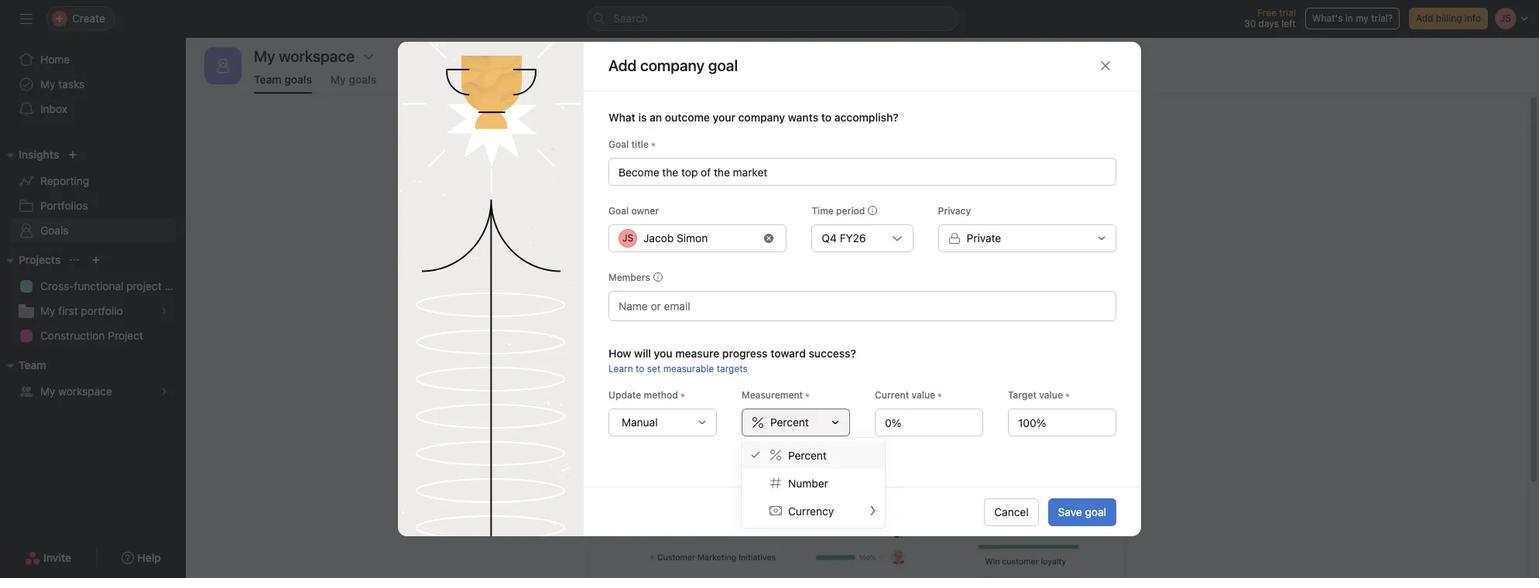 Task type: describe. For each thing, give the bounding box(es) containing it.
company goal
[[640, 57, 738, 74]]

my goals
[[331, 73, 376, 86]]

and inside add top-level goals to help teams prioritize and connect work to your organization's objectives.
[[907, 208, 928, 222]]

what
[[609, 110, 636, 124]]

team button
[[0, 356, 46, 375]]

work
[[981, 208, 1008, 222]]

required image for update method
[[678, 391, 688, 400]]

currency link
[[742, 497, 885, 525]]

q4 fy26 button
[[812, 224, 913, 252]]

an
[[650, 110, 662, 124]]

current
[[875, 389, 909, 401]]

measure
[[675, 347, 720, 360]]

my for my workspace
[[40, 385, 55, 398]]

add company goal dialog
[[398, 42, 1141, 537]]

add for add company goal
[[609, 57, 637, 74]]

value for target value
[[1039, 389, 1063, 401]]

team goals
[[254, 73, 312, 86]]

save goal
[[1058, 506, 1107, 519]]

prioritize
[[855, 208, 904, 222]]

members
[[609, 272, 650, 283]]

free
[[1258, 7, 1277, 19]]

required image for measurement
[[803, 391, 812, 400]]

my tasks
[[40, 77, 85, 91]]

projects
[[19, 253, 61, 266]]

my first portfolio link
[[9, 299, 177, 324]]

privacy
[[938, 205, 971, 217]]

q4 fy26
[[822, 231, 866, 244]]

set
[[729, 170, 757, 192]]

home link
[[9, 47, 177, 72]]

period
[[836, 205, 865, 217]]

1 vertical spatial percent
[[788, 449, 827, 462]]

set and achieve strategic goals
[[729, 170, 985, 192]]

plan
[[165, 280, 186, 293]]

help
[[790, 208, 814, 222]]

insights element
[[0, 141, 186, 246]]

teams element
[[0, 352, 186, 407]]

project
[[108, 329, 143, 342]]

inbox
[[40, 102, 67, 115]]

jacob
[[644, 231, 674, 244]]

target
[[1008, 389, 1037, 401]]

save goal button
[[1048, 499, 1117, 526]]

targets
[[717, 363, 748, 375]]

team for team
[[19, 359, 46, 372]]

you
[[654, 347, 673, 360]]

company
[[738, 110, 785, 124]]

1 horizontal spatial to
[[776, 208, 787, 222]]

construction project link
[[9, 324, 177, 348]]

js
[[623, 232, 633, 244]]

hide sidebar image
[[20, 12, 33, 25]]

wants
[[788, 110, 819, 124]]

search list box
[[587, 6, 959, 31]]

strategic goals
[[864, 170, 985, 192]]

goals
[[40, 224, 69, 237]]

required image for current value
[[936, 391, 945, 400]]

my workspace link
[[9, 379, 177, 404]]

goal for goal title
[[609, 138, 629, 150]]

Enter goal name text field
[[609, 158, 1117, 186]]

0 vertical spatial and
[[761, 170, 792, 192]]

add billing info button
[[1409, 8, 1488, 29]]

my workspace
[[254, 47, 355, 65]]

time period
[[812, 205, 865, 217]]

fy26
[[840, 231, 866, 244]]

update method
[[609, 389, 678, 401]]

first
[[58, 304, 78, 317]]

measurable
[[663, 363, 714, 375]]

what is an outcome your company wants to accomplish?
[[609, 110, 899, 124]]

projects element
[[0, 246, 186, 352]]

goals for team goals
[[284, 73, 312, 86]]

percent button
[[742, 409, 850, 436]]

goals inside add top-level goals to help teams prioritize and connect work to your organization's objectives.
[[742, 208, 772, 222]]

free trial 30 days left
[[1245, 7, 1296, 29]]

goal for goal owner
[[609, 205, 629, 217]]

jacob simon
[[644, 231, 708, 244]]

cancel
[[995, 506, 1029, 519]]

portfolios link
[[9, 194, 177, 218]]

reporting
[[40, 174, 89, 187]]

owner
[[632, 205, 659, 217]]

trial
[[1280, 7, 1296, 19]]

days
[[1259, 18, 1279, 29]]

toward success?
[[771, 347, 856, 360]]

your inside the add company goal dialog
[[713, 110, 736, 124]]

what's
[[1313, 12, 1343, 24]]

what's in my trial? button
[[1306, 8, 1400, 29]]

goals link
[[9, 218, 177, 243]]



Task type: vqa. For each thing, say whether or not it's contained in the screenshot.
My corresponding to My goals
yes



Task type: locate. For each thing, give the bounding box(es) containing it.
0 horizontal spatial and
[[761, 170, 792, 192]]

method
[[644, 389, 678, 401]]

my inside global element
[[40, 77, 55, 91]]

0 vertical spatial add
[[1416, 12, 1434, 24]]

0 horizontal spatial your
[[713, 110, 736, 124]]

team goals link
[[254, 73, 312, 94]]

1 horizontal spatial goals
[[349, 73, 376, 86]]

1 vertical spatial and
[[907, 208, 928, 222]]

add inside dialog
[[609, 57, 637, 74]]

how
[[609, 347, 632, 360]]

cross-
[[40, 280, 74, 293]]

to right work
[[1011, 208, 1022, 222]]

top-
[[689, 208, 713, 222]]

required image
[[649, 140, 658, 149], [678, 391, 688, 400], [803, 391, 812, 400], [936, 391, 945, 400], [1063, 391, 1072, 400]]

what's in my trial?
[[1313, 12, 1393, 24]]

objectives.
[[867, 227, 928, 241]]

projects button
[[0, 251, 61, 269]]

2 goal from the top
[[609, 205, 629, 217]]

None text field
[[875, 409, 983, 436], [1008, 409, 1117, 436], [875, 409, 983, 436], [1008, 409, 1117, 436]]

q4
[[822, 231, 837, 244]]

simon
[[677, 231, 708, 244]]

left
[[1282, 18, 1296, 29]]

your up private dropdown button
[[1025, 208, 1050, 222]]

0 horizontal spatial to
[[636, 363, 645, 375]]

home
[[40, 53, 70, 66]]

number link
[[742, 469, 885, 497]]

my first portfolio
[[40, 304, 123, 317]]

team down construction
[[19, 359, 46, 372]]

2 horizontal spatial goals
[[742, 208, 772, 222]]

set
[[647, 363, 661, 375]]

0 horizontal spatial add
[[609, 57, 637, 74]]

team inside dropdown button
[[19, 359, 46, 372]]

0 vertical spatial team
[[254, 73, 282, 86]]

1 value from the left
[[912, 389, 936, 401]]

Name or email text field
[[619, 296, 702, 315]]

my
[[1356, 12, 1369, 24]]

0 vertical spatial your
[[713, 110, 736, 124]]

1 horizontal spatial and
[[907, 208, 928, 222]]

value right target
[[1039, 389, 1063, 401]]

required image right the current at the right bottom of page
[[936, 391, 945, 400]]

my inside teams element
[[40, 385, 55, 398]]

my down my workspace
[[331, 73, 346, 86]]

team down my workspace
[[254, 73, 282, 86]]

update
[[609, 389, 641, 401]]

connect
[[932, 208, 977, 222]]

0 vertical spatial goal
[[609, 138, 629, 150]]

my for my tasks
[[40, 77, 55, 91]]

my down team dropdown button
[[40, 385, 55, 398]]

currency
[[788, 505, 834, 518]]

add up jacob simon
[[664, 208, 686, 222]]

insights button
[[0, 146, 59, 164]]

my tasks link
[[9, 72, 177, 97]]

organization's
[[786, 227, 864, 241]]

1 vertical spatial your
[[1025, 208, 1050, 222]]

2 vertical spatial add
[[664, 208, 686, 222]]

and right set
[[761, 170, 792, 192]]

cross-functional project plan link
[[9, 274, 186, 299]]

portfolio
[[81, 304, 123, 317]]

1 horizontal spatial add
[[664, 208, 686, 222]]

0 horizontal spatial goals
[[284, 73, 312, 86]]

add for add top-level goals to help teams prioritize and connect work to your organization's objectives.
[[664, 208, 686, 222]]

close this dialog image
[[1100, 60, 1112, 72]]

add inside add top-level goals to help teams prioritize and connect work to your organization's objectives.
[[664, 208, 686, 222]]

add billing info
[[1416, 12, 1481, 24]]

team for team goals
[[254, 73, 282, 86]]

0 horizontal spatial team
[[19, 359, 46, 372]]

goal left title
[[609, 138, 629, 150]]

required image for target value
[[1063, 391, 1072, 400]]

2 horizontal spatial to
[[1011, 208, 1022, 222]]

will
[[634, 347, 651, 360]]

add
[[1416, 12, 1434, 24], [609, 57, 637, 74], [664, 208, 686, 222]]

my left tasks
[[40, 77, 55, 91]]

measurement
[[742, 389, 803, 401]]

required image up percent 'dropdown button'
[[803, 391, 812, 400]]

add left 'billing'
[[1416, 12, 1434, 24]]

1 horizontal spatial your
[[1025, 208, 1050, 222]]

learn
[[609, 363, 633, 375]]

number
[[788, 477, 828, 490]]

and
[[761, 170, 792, 192], [907, 208, 928, 222]]

to left help
[[776, 208, 787, 222]]

my workspace
[[40, 385, 112, 398]]

0 horizontal spatial value
[[912, 389, 936, 401]]

search
[[613, 12, 648, 25]]

your inside add top-level goals to help teams prioritize and connect work to your organization's objectives.
[[1025, 208, 1050, 222]]

progress
[[722, 347, 768, 360]]

add inside button
[[1416, 12, 1434, 24]]

percent inside 'dropdown button'
[[771, 416, 809, 429]]

outcome
[[665, 110, 710, 124]]

reporting link
[[9, 169, 177, 194]]

my
[[331, 73, 346, 86], [40, 77, 55, 91], [40, 304, 55, 317], [40, 385, 55, 398]]

your
[[713, 110, 736, 124], [1025, 208, 1050, 222]]

percent down measurement
[[771, 416, 809, 429]]

1 vertical spatial goal
[[609, 205, 629, 217]]

goals for my goals
[[349, 73, 376, 86]]

1 vertical spatial team
[[19, 359, 46, 372]]

time
[[812, 205, 834, 217]]

construction
[[40, 329, 105, 342]]

1 goal from the top
[[609, 138, 629, 150]]

my for my first portfolio
[[40, 304, 55, 317]]

your right outcome
[[713, 110, 736, 124]]

add down search
[[609, 57, 637, 74]]

current value
[[875, 389, 936, 401]]

1 horizontal spatial value
[[1039, 389, 1063, 401]]

add for add billing info
[[1416, 12, 1434, 24]]

1 vertical spatial add
[[609, 57, 637, 74]]

percent up number
[[788, 449, 827, 462]]

and up the objectives.
[[907, 208, 928, 222]]

add company goal
[[609, 57, 738, 74]]

add top-level goals to help teams prioritize and connect work to your organization's objectives.
[[664, 208, 1050, 241]]

remove image
[[765, 234, 774, 243]]

0 vertical spatial percent
[[771, 416, 809, 429]]

my left the first
[[40, 304, 55, 317]]

is
[[639, 110, 647, 124]]

workspace
[[58, 385, 112, 398]]

2 value from the left
[[1039, 389, 1063, 401]]

goal
[[609, 138, 629, 150], [609, 205, 629, 217]]

to left set
[[636, 363, 645, 375]]

billing
[[1436, 12, 1462, 24]]

title
[[632, 138, 649, 150]]

manual
[[622, 416, 658, 429]]

level
[[713, 208, 739, 222]]

to
[[776, 208, 787, 222], [1011, 208, 1022, 222], [636, 363, 645, 375]]

global element
[[0, 38, 186, 131]]

learn to set measurable targets link
[[609, 363, 748, 375]]

goal left owner
[[609, 205, 629, 217]]

goals
[[284, 73, 312, 86], [349, 73, 376, 86], [742, 208, 772, 222]]

value for current value
[[912, 389, 936, 401]]

save
[[1058, 506, 1082, 519]]

to inside how will you measure progress toward success? learn to set measurable targets
[[636, 363, 645, 375]]

30
[[1245, 18, 1256, 29]]

achieve
[[796, 170, 859, 192]]

goal owner
[[609, 205, 659, 217]]

info
[[1465, 12, 1481, 24]]

1 horizontal spatial team
[[254, 73, 282, 86]]

required image for goal title
[[649, 140, 658, 149]]

required image right target
[[1063, 391, 1072, 400]]

value right the current at the right bottom of page
[[912, 389, 936, 401]]

how will you measure progress toward success? learn to set measurable targets
[[609, 347, 856, 375]]

percent
[[771, 416, 809, 429], [788, 449, 827, 462]]

in
[[1346, 12, 1353, 24]]

to accomplish?
[[821, 110, 899, 124]]

my for my goals
[[331, 73, 346, 86]]

trial?
[[1372, 12, 1393, 24]]

percent link
[[742, 441, 885, 469]]

required image down 'learn to set measurable targets' link
[[678, 391, 688, 400]]

2 horizontal spatial add
[[1416, 12, 1434, 24]]

project
[[126, 280, 162, 293]]

my inside projects element
[[40, 304, 55, 317]]

inbox link
[[9, 97, 177, 122]]

manual button
[[609, 409, 717, 436]]

required image down an
[[649, 140, 658, 149]]



